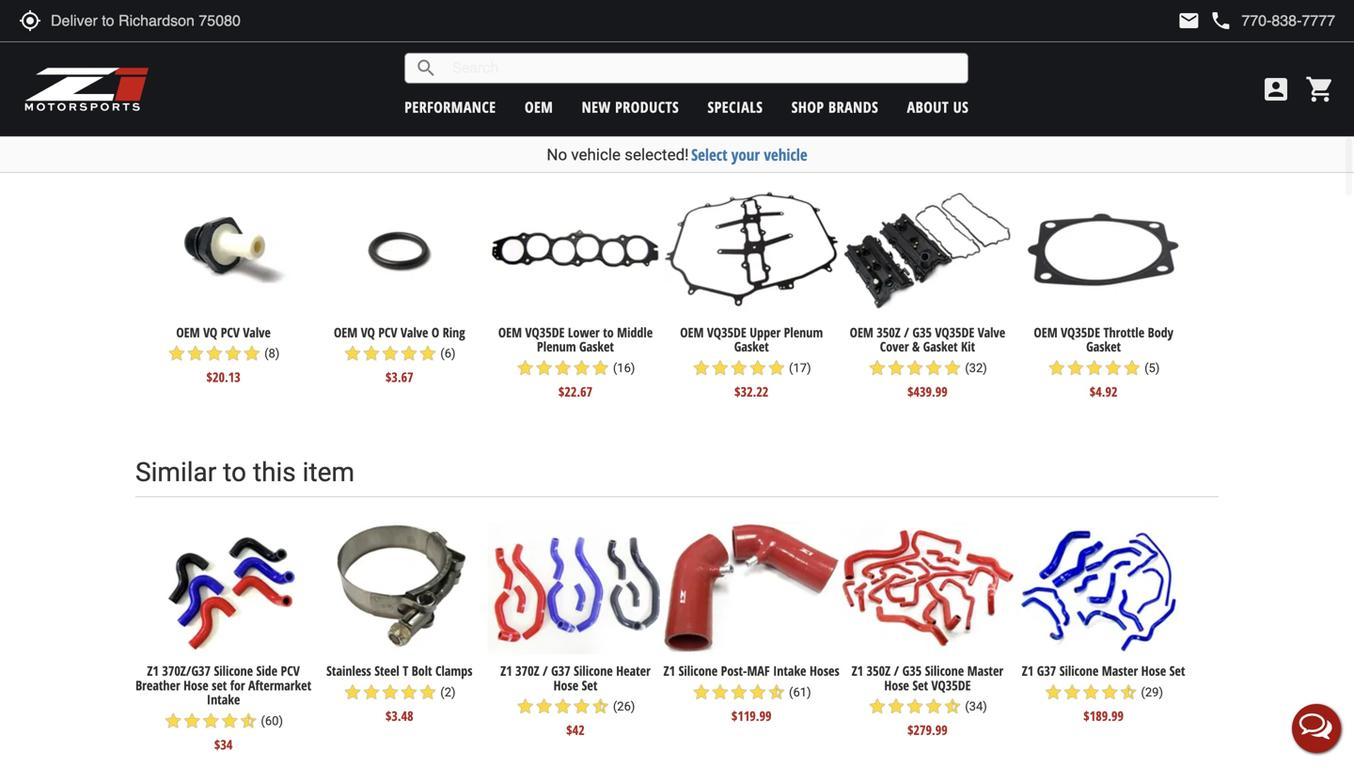 Task type: locate. For each thing, give the bounding box(es) containing it.
2 horizontal spatial set
[[1170, 662, 1186, 680]]

0 horizontal spatial intake
[[207, 691, 240, 709]]

star_half inside z1 g37 silicone master hose set star star star star star_half (29) $189.99
[[1120, 683, 1138, 702]]

vq35de left lower
[[525, 323, 565, 341]]

shop
[[792, 97, 825, 117]]

vq35de
[[248, 0, 288, 9], [525, 323, 565, 341], [707, 323, 747, 341], [935, 323, 975, 341], [1061, 323, 1101, 341], [932, 677, 971, 694]]

2 vertical spatial g35
[[903, 662, 922, 680]]

valve up (32)
[[978, 323, 1006, 341]]

valve inside oem vq pcv valve o ring star star star star star (6) $3.67
[[401, 323, 428, 341]]

set
[[212, 677, 227, 694]]

intake up (61)
[[773, 662, 807, 680]]

1 vertical spatial intake
[[207, 691, 240, 709]]

g35 for (34)
[[903, 662, 922, 680]]

hose inside z1 370z / g37 silicone heater hose set star star star star star_half (26) $42
[[554, 677, 579, 694]]

350z inside oem 350z / g35 vq35de valve cover & gasket kit star star star star star (32) $439.99
[[877, 323, 901, 341]]

vehicle
[[764, 144, 808, 166], [571, 145, 621, 164]]

master inside z1 g37 silicone master hose set star star star star star_half (29) $189.99
[[1102, 662, 1138, 680]]

valve inside oem vq pcv valve star star star star star (8) $20.13
[[243, 323, 271, 341]]

/ for star
[[543, 662, 548, 680]]

&
[[912, 338, 920, 356]]

star_half inside z1 370z / g37 silicone heater hose set star star star star star_half (26) $42
[[591, 698, 610, 716]]

kit inside z1 350z / g35 vq35de silicone pcv hose kit star star star star star (52)
[[271, 6, 285, 24]]

vq35de right &
[[935, 323, 975, 341]]

hose inside z1 350z / g35 silicone master hose set vq35de star star star star star_half (34) $279.99
[[884, 677, 909, 694]]

about us link
[[907, 97, 969, 117]]

set inside z1 350z / g35 silicone master hose set vq35de star star star star star_half (34) $279.99
[[913, 677, 928, 694]]

phone link
[[1210, 9, 1336, 32]]

master up $189.99
[[1102, 662, 1138, 680]]

hose
[[243, 6, 268, 24], [1142, 662, 1167, 680], [184, 677, 208, 694], [554, 677, 579, 694], [884, 677, 909, 694]]

cover
[[880, 338, 909, 356]]

0 vertical spatial 350z
[[190, 0, 214, 9]]

plenum
[[784, 323, 823, 341], [537, 338, 576, 356]]

0 vertical spatial (6)
[[457, 24, 472, 39]]

this
[[415, 118, 458, 149], [253, 457, 296, 488]]

1 horizontal spatial kit
[[961, 338, 975, 356]]

vehicle right 'no'
[[571, 145, 621, 164]]

2 vertical spatial 350z
[[867, 662, 891, 680]]

upper
[[750, 323, 781, 341]]

pcv
[[220, 6, 239, 24], [221, 323, 240, 341], [378, 323, 397, 341], [281, 662, 300, 680]]

g35 inside z1 350z / g35 vq35de silicone pcv hose kit star star star star star (52)
[[226, 0, 245, 9]]

2 valve from the left
[[401, 323, 428, 341]]

oem for oem vq35de upper plenum gasket star star star star star (17) $32.22
[[680, 323, 704, 341]]

2 vq from the left
[[361, 323, 375, 341]]

z1 350z / g35 silicone master hose set vq35de star star star star star_half (34) $279.99
[[852, 662, 1004, 739]]

g35 for (52)
[[226, 0, 245, 9]]

gasket right &
[[923, 338, 958, 356]]

z1 for $42
[[501, 662, 512, 680]]

1 vertical spatial 350z
[[877, 323, 901, 341]]

3 valve from the left
[[978, 323, 1006, 341]]

(6) up performance link
[[457, 24, 472, 39]]

2 master from the left
[[1102, 662, 1138, 680]]

z1 inside z1 370z / g37 silicone heater hose set star star star star star_half (26) $42
[[501, 662, 512, 680]]

4 gasket from the left
[[1087, 338, 1121, 356]]

$3.67
[[405, 46, 433, 64], [386, 368, 414, 386]]

performance
[[405, 97, 496, 117]]

oem for oem vq pcv valve star star star star star (8) $20.13
[[176, 323, 200, 341]]

z1
[[175, 0, 187, 9], [147, 662, 159, 680], [501, 662, 512, 680], [664, 662, 676, 680], [852, 662, 864, 680], [1022, 662, 1034, 680]]

0 horizontal spatial master
[[968, 662, 1004, 680]]

1 horizontal spatial (6)
[[457, 24, 472, 39]]

silicone
[[178, 6, 217, 24], [214, 662, 253, 680], [574, 662, 613, 680], [679, 662, 718, 680], [925, 662, 964, 680], [1060, 662, 1099, 680]]

1 vertical spatial kit
[[961, 338, 975, 356]]

oem for oem vq pcv valve o ring star star star star star (6) $3.67
[[334, 323, 358, 341]]

3 gasket from the left
[[923, 338, 958, 356]]

valve
[[243, 323, 271, 341], [401, 323, 428, 341], [978, 323, 1006, 341]]

0 horizontal spatial $20.13
[[206, 368, 241, 386]]

2 g37 from the left
[[1037, 662, 1057, 680]]

vq35de inside z1 350z / g35 silicone master hose set vq35de star star star star star_half (34) $279.99
[[932, 677, 971, 694]]

vehicle inside no vehicle selected! select your vehicle
[[571, 145, 621, 164]]

hose inside z1 g37 silicone master hose set star star star star star_half (29) $189.99
[[1142, 662, 1167, 680]]

clamps
[[436, 662, 473, 680]]

vq35de left the throttle
[[1061, 323, 1101, 341]]

1 vertical spatial this
[[253, 457, 296, 488]]

g35 inside oem 350z / g35 vq35de valve cover & gasket kit star star star star star (32) $439.99
[[913, 323, 932, 341]]

intake up $34
[[207, 691, 240, 709]]

t
[[403, 662, 408, 680]]

1 vertical spatial $3.67
[[386, 368, 414, 386]]

1 vertical spatial (6)
[[440, 347, 456, 361]]

0 vertical spatial g35
[[226, 0, 245, 9]]

$189.99
[[1084, 707, 1124, 725]]

1 horizontal spatial plenum
[[784, 323, 823, 341]]

master
[[968, 662, 1004, 680], [1102, 662, 1138, 680]]

vq35de inside z1 350z / g35 vq35de silicone pcv hose kit star star star star star (52)
[[248, 0, 288, 9]]

1 horizontal spatial valve
[[401, 323, 428, 341]]

0 horizontal spatial kit
[[271, 6, 285, 24]]

star_half left (26)
[[591, 698, 610, 716]]

1 horizontal spatial master
[[1102, 662, 1138, 680]]

0 horizontal spatial to
[[223, 457, 246, 488]]

/ inside z1 350z / g35 vq35de silicone pcv hose kit star star star star star (52)
[[217, 0, 223, 9]]

to right similar in the left bottom of the page
[[223, 457, 246, 488]]

oem inside oem vq35de upper plenum gasket star star star star star (17) $32.22
[[680, 323, 704, 341]]

z1 inside "z1 370z/g37 silicone side pcv breather hose set for aftermarket intake star star star star star_half (60) $34"
[[147, 662, 159, 680]]

z1 inside z1 350z / g35 vq35de silicone pcv hose kit star star star star star (52)
[[175, 0, 187, 9]]

1 vq from the left
[[203, 323, 218, 341]]

star_half left '(34)' on the bottom right
[[943, 698, 962, 716]]

oem for oem vq35de throttle body gasket star star star star star (5) $4.92
[[1034, 323, 1058, 341]]

/
[[217, 0, 223, 9], [904, 323, 909, 341], [543, 662, 548, 680], [894, 662, 899, 680]]

g35
[[226, 0, 245, 9], [913, 323, 932, 341], [903, 662, 922, 680]]

0 vertical spatial $3.67
[[405, 46, 433, 64]]

2 horizontal spatial valve
[[978, 323, 1006, 341]]

account_box
[[1261, 74, 1291, 104]]

z1 for (52)
[[175, 0, 187, 9]]

silicone inside "z1 370z/g37 silicone side pcv breather hose set for aftermarket intake star star star star star_half (60) $34"
[[214, 662, 253, 680]]

370z/g37
[[162, 662, 211, 680]]

$20.13 inside oem vq pcv valve star star star star star (8) $20.13
[[206, 368, 241, 386]]

0 vertical spatial to
[[603, 323, 614, 341]]

set inside z1 370z / g37 silicone heater hose set star star star star star_half (26) $42
[[582, 677, 598, 694]]

plenum up $22.67
[[537, 338, 576, 356]]

bolt
[[412, 662, 432, 680]]

0 horizontal spatial valve
[[243, 323, 271, 341]]

0 horizontal spatial this
[[253, 457, 296, 488]]

0 vertical spatial kit
[[271, 6, 285, 24]]

(32)
[[965, 361, 987, 375]]

(26)
[[613, 700, 635, 714]]

/ inside oem 350z / g35 vq35de valve cover & gasket kit star star star star star (32) $439.99
[[904, 323, 909, 341]]

similar to this item
[[135, 457, 355, 488]]

oem inside oem 350z / g35 vq35de valve cover & gasket kit star star star star star (32) $439.99
[[850, 323, 874, 341]]

valve left "o"
[[401, 323, 428, 341]]

to right lower
[[603, 323, 614, 341]]

g37 inside z1 g37 silicone master hose set star star star star star_half (29) $189.99
[[1037, 662, 1057, 680]]

1 horizontal spatial to
[[603, 323, 614, 341]]

kit up (32)
[[961, 338, 975, 356]]

1 gasket from the left
[[579, 338, 614, 356]]

oem for oem 350z / g35 vq35de valve cover & gasket kit star star star star star (32) $439.99
[[850, 323, 874, 341]]

vq
[[203, 323, 218, 341], [361, 323, 375, 341]]

phone
[[1210, 9, 1233, 32]]

intake
[[773, 662, 807, 680], [207, 691, 240, 709]]

vq for star
[[361, 323, 375, 341]]

master up '(34)' on the bottom right
[[968, 662, 1004, 680]]

z1 inside z1 350z / g35 silicone master hose set vq35de star star star star star_half (34) $279.99
[[852, 662, 864, 680]]

purchased
[[579, 118, 702, 149]]

1 horizontal spatial $20.13
[[586, 46, 620, 64]]

vq35de left upper
[[707, 323, 747, 341]]

star_half left (61)
[[767, 683, 786, 702]]

0 vertical spatial intake
[[773, 662, 807, 680]]

0 horizontal spatial (6)
[[440, 347, 456, 361]]

g37 inside z1 370z / g37 silicone heater hose set star star star star star_half (26) $42
[[551, 662, 571, 680]]

(17)
[[789, 361, 811, 375]]

kit up "(52)"
[[271, 6, 285, 24]]

maf
[[747, 662, 770, 680]]

oem 350z / g35 vq35de valve cover & gasket kit star star star star star (32) $439.99
[[850, 323, 1006, 401]]

vq inside oem vq pcv valve star star star star star (8) $20.13
[[203, 323, 218, 341]]

specials
[[708, 97, 763, 117]]

star_half left (60)
[[239, 712, 258, 731]]

g35 for star
[[913, 323, 932, 341]]

1 horizontal spatial vq
[[361, 323, 375, 341]]

hose inside "z1 370z/g37 silicone side pcv breather hose set for aftermarket intake star star star star star_half (60) $34"
[[184, 677, 208, 694]]

oem inside "oem vq35de throttle body gasket star star star star star (5) $4.92"
[[1034, 323, 1058, 341]]

hose for (26)
[[554, 677, 579, 694]]

kit
[[271, 6, 285, 24], [961, 338, 975, 356]]

gasket up $4.92
[[1087, 338, 1121, 356]]

(34)
[[965, 700, 987, 714]]

1 horizontal spatial g37
[[1037, 662, 1057, 680]]

valve for (8)
[[243, 323, 271, 341]]

item
[[464, 118, 516, 149], [303, 457, 355, 488]]

new products
[[582, 97, 679, 117]]

performance link
[[405, 97, 496, 117]]

vq35de inside "oem vq35de throttle body gasket star star star star star (5) $4.92"
[[1061, 323, 1101, 341]]

gasket
[[579, 338, 614, 356], [734, 338, 769, 356], [923, 338, 958, 356], [1087, 338, 1121, 356]]

for
[[230, 677, 245, 694]]

gasket up (16)
[[579, 338, 614, 356]]

1 vertical spatial item
[[303, 457, 355, 488]]

star_half left (29)
[[1120, 683, 1138, 702]]

0 horizontal spatial plenum
[[537, 338, 576, 356]]

plenum up (17)
[[784, 323, 823, 341]]

1 vertical spatial g35
[[913, 323, 932, 341]]

1 horizontal spatial this
[[415, 118, 458, 149]]

oem
[[525, 97, 553, 117], [176, 323, 200, 341], [334, 323, 358, 341], [498, 323, 522, 341], [680, 323, 704, 341], [850, 323, 874, 341], [1034, 323, 1058, 341]]

your
[[732, 144, 760, 166]]

gasket up $32.22
[[734, 338, 769, 356]]

0 vertical spatial item
[[464, 118, 516, 149]]

1 vertical spatial $20.13
[[206, 368, 241, 386]]

/ inside z1 370z / g37 silicone heater hose set star star star star star_half (26) $42
[[543, 662, 548, 680]]

1 valve from the left
[[243, 323, 271, 341]]

lower
[[568, 323, 600, 341]]

(52)
[[269, 24, 291, 39]]

vq inside oem vq pcv valve o ring star star star star star (6) $3.67
[[361, 323, 375, 341]]

0 horizontal spatial vehicle
[[571, 145, 621, 164]]

vq35de inside oem 350z / g35 vq35de valve cover & gasket kit star star star star star (32) $439.99
[[935, 323, 975, 341]]

customers who bought this item also purchased ...
[[135, 118, 729, 149]]

oem inside oem vq pcv valve o ring star star star star star (6) $3.67
[[334, 323, 358, 341]]

1 horizontal spatial intake
[[773, 662, 807, 680]]

2 gasket from the left
[[734, 338, 769, 356]]

shopping_cart link
[[1301, 74, 1336, 104]]

g35 inside z1 350z / g35 silicone master hose set vq35de star star star star star_half (34) $279.99
[[903, 662, 922, 680]]

search
[[415, 57, 438, 79]]

370z
[[516, 662, 540, 680]]

0 horizontal spatial set
[[582, 677, 598, 694]]

1 g37 from the left
[[551, 662, 571, 680]]

z1 370z/g37 silicone side pcv breather hose set for aftermarket intake star star star star star_half (60) $34
[[136, 662, 311, 754]]

star
[[172, 22, 191, 41], [191, 22, 209, 41], [209, 22, 228, 41], [228, 22, 247, 41], [247, 22, 266, 41], [360, 22, 379, 41], [379, 22, 398, 41], [398, 22, 417, 41], [417, 22, 435, 41], [435, 22, 454, 41], [167, 344, 186, 363], [186, 344, 205, 363], [205, 344, 224, 363], [224, 344, 243, 363], [243, 344, 261, 363], [343, 344, 362, 363], [362, 344, 381, 363], [381, 344, 400, 363], [400, 344, 419, 363], [419, 344, 437, 363], [516, 359, 535, 378], [535, 359, 554, 378], [554, 359, 572, 378], [572, 359, 591, 378], [591, 359, 610, 378], [692, 359, 711, 378], [711, 359, 730, 378], [730, 359, 749, 378], [749, 359, 767, 378], [767, 359, 786, 378], [868, 359, 887, 378], [887, 359, 906, 378], [906, 359, 925, 378], [925, 359, 943, 378], [943, 359, 962, 378], [1048, 359, 1067, 378], [1067, 359, 1085, 378], [1085, 359, 1104, 378], [1104, 359, 1123, 378], [1123, 359, 1142, 378], [343, 683, 362, 702], [362, 683, 381, 702], [381, 683, 400, 702], [400, 683, 419, 702], [419, 683, 437, 702], [692, 683, 711, 702], [711, 683, 730, 702], [730, 683, 749, 702], [749, 683, 767, 702], [1044, 683, 1063, 702], [1063, 683, 1082, 702], [1082, 683, 1101, 702], [1101, 683, 1120, 702], [516, 698, 535, 716], [535, 698, 554, 716], [554, 698, 572, 716], [572, 698, 591, 716], [868, 698, 887, 716], [887, 698, 906, 716], [906, 698, 925, 716], [925, 698, 943, 716], [164, 712, 183, 731], [183, 712, 201, 731], [201, 712, 220, 731], [220, 712, 239, 731]]

oem vq35de upper plenum gasket star star star star star (17) $32.22
[[680, 323, 823, 401]]

vq35de up '(34)' on the bottom right
[[932, 677, 971, 694]]

shop brands
[[792, 97, 879, 117]]

0 horizontal spatial vq
[[203, 323, 218, 341]]

1 horizontal spatial set
[[913, 677, 928, 694]]

350z inside z1 350z / g35 silicone master hose set vq35de star star star star star_half (34) $279.99
[[867, 662, 891, 680]]

1 master from the left
[[968, 662, 1004, 680]]

vq35de up "(52)"
[[248, 0, 288, 9]]

vehicle right 'your' on the top of the page
[[764, 144, 808, 166]]

350z inside z1 350z / g35 vq35de silicone pcv hose kit star star star star star (52)
[[190, 0, 214, 9]]

set for star_half
[[913, 677, 928, 694]]

z1 inside z1 g37 silicone master hose set star star star star star_half (29) $189.99
[[1022, 662, 1034, 680]]

Search search field
[[438, 54, 968, 83]]

0 horizontal spatial item
[[303, 457, 355, 488]]

oem inside oem vq35de lower to middle plenum gasket star star star star star (16) $22.67
[[498, 323, 522, 341]]

$22.67
[[559, 383, 593, 401]]

/ inside z1 350z / g35 silicone master hose set vq35de star star star star star_half (34) $279.99
[[894, 662, 899, 680]]

hose inside z1 350z / g35 vq35de silicone pcv hose kit star star star star star (52)
[[243, 6, 268, 24]]

star_half inside "z1 370z/g37 silicone side pcv breather hose set for aftermarket intake star star star star star_half (60) $34"
[[239, 712, 258, 731]]

g37
[[551, 662, 571, 680], [1037, 662, 1057, 680]]

(6) down ring
[[440, 347, 456, 361]]

0 horizontal spatial g37
[[551, 662, 571, 680]]

valve up '(8)'
[[243, 323, 271, 341]]

to
[[603, 323, 614, 341], [223, 457, 246, 488]]

oem inside oem vq pcv valve star star star star star (8) $20.13
[[176, 323, 200, 341]]



Task type: vqa. For each thing, say whether or not it's contained in the screenshot.


Task type: describe. For each thing, give the bounding box(es) containing it.
heater
[[616, 662, 651, 680]]

oem vq35de throttle body gasket star star star star star (5) $4.92
[[1034, 323, 1174, 401]]

gasket inside "oem vq35de throttle body gasket star star star star star (5) $4.92"
[[1087, 338, 1121, 356]]

1 horizontal spatial vehicle
[[764, 144, 808, 166]]

pcv inside oem vq pcv valve star star star star star (8) $20.13
[[221, 323, 240, 341]]

steel
[[375, 662, 400, 680]]

oem link
[[525, 97, 553, 117]]

about
[[907, 97, 949, 117]]

breather
[[136, 677, 180, 694]]

ring
[[443, 323, 465, 341]]

mail
[[1178, 9, 1201, 32]]

/ for gasket
[[904, 323, 909, 341]]

oem for oem vq35de lower to middle plenum gasket star star star star star (16) $22.67
[[498, 323, 522, 341]]

customers
[[135, 118, 264, 149]]

oem vq pcv valve star star star star star (8) $20.13
[[167, 323, 280, 386]]

vq35de inside oem vq35de upper plenum gasket star star star star star (17) $32.22
[[707, 323, 747, 341]]

z1 motorsports logo image
[[24, 66, 150, 113]]

$119.99
[[732, 707, 772, 725]]

vq for $20.13
[[203, 323, 218, 341]]

gasket inside oem vq35de lower to middle plenum gasket star star star star star (16) $22.67
[[579, 338, 614, 356]]

silicone inside z1 g37 silicone master hose set star star star star star_half (29) $189.99
[[1060, 662, 1099, 680]]

$439.99
[[908, 383, 948, 401]]

z1 370z / g37 silicone heater hose set star star star star star_half (26) $42
[[501, 662, 651, 739]]

brands
[[829, 97, 879, 117]]

$3.48
[[386, 707, 414, 725]]

valve for star
[[401, 323, 428, 341]]

(6) inside star star star star star (6) $3.67
[[457, 24, 472, 39]]

...
[[708, 118, 729, 149]]

oem vq pcv valve o ring star star star star star (6) $3.67
[[334, 323, 465, 386]]

us
[[953, 97, 969, 117]]

no vehicle selected! select your vehicle
[[547, 144, 808, 166]]

new
[[582, 97, 611, 117]]

pcv inside oem vq pcv valve o ring star star star star star (6) $3.67
[[378, 323, 397, 341]]

mail phone
[[1178, 9, 1233, 32]]

/ for vq35de
[[894, 662, 899, 680]]

0 vertical spatial this
[[415, 118, 458, 149]]

selected!
[[625, 145, 689, 164]]

also
[[523, 118, 572, 149]]

hose for star_half
[[884, 677, 909, 694]]

to inside oem vq35de lower to middle plenum gasket star star star star star (16) $22.67
[[603, 323, 614, 341]]

350z for (34)
[[867, 662, 891, 680]]

z1 for (34)
[[852, 662, 864, 680]]

/ for kit
[[217, 0, 223, 9]]

1 horizontal spatial item
[[464, 118, 516, 149]]

$32.22
[[735, 383, 769, 401]]

kit inside oem 350z / g35 vq35de valve cover & gasket kit star star star star star (32) $439.99
[[961, 338, 975, 356]]

(16)
[[613, 361, 635, 375]]

1 vertical spatial to
[[223, 457, 246, 488]]

new products link
[[582, 97, 679, 117]]

silicone inside z1 370z / g37 silicone heater hose set star star star star star_half (26) $42
[[574, 662, 613, 680]]

products
[[615, 97, 679, 117]]

$279.99
[[908, 722, 948, 739]]

account_box link
[[1257, 74, 1296, 104]]

specials link
[[708, 97, 763, 117]]

silicone inside z1 350z / g35 silicone master hose set vq35de star star star star star_half (34) $279.99
[[925, 662, 964, 680]]

0 vertical spatial $20.13
[[586, 46, 620, 64]]

plenum inside oem vq35de upper plenum gasket star star star star star (17) $32.22
[[784, 323, 823, 341]]

intake inside "z1 370z/g37 silicone side pcv breather hose set for aftermarket intake star star star star star_half (60) $34"
[[207, 691, 240, 709]]

o
[[432, 323, 440, 341]]

select
[[691, 144, 728, 166]]

gasket inside oem vq35de upper plenum gasket star star star star star (17) $32.22
[[734, 338, 769, 356]]

about us
[[907, 97, 969, 117]]

set inside z1 g37 silicone master hose set star star star star star_half (29) $189.99
[[1170, 662, 1186, 680]]

mail link
[[1178, 9, 1201, 32]]

star star star star star (6) $3.67
[[360, 22, 472, 64]]

oem for oem
[[525, 97, 553, 117]]

vq35de inside oem vq35de lower to middle plenum gasket star star star star star (16) $22.67
[[525, 323, 565, 341]]

(61)
[[789, 685, 811, 700]]

plenum inside oem vq35de lower to middle plenum gasket star star star star star (16) $22.67
[[537, 338, 576, 356]]

pcv inside z1 350z / g35 vq35de silicone pcv hose kit star star star star star (52)
[[220, 6, 239, 24]]

set for (26)
[[582, 677, 598, 694]]

silicone inside 'z1 silicone post-maf intake hoses star star star star star_half (61) $119.99'
[[679, 662, 718, 680]]

aftermarket
[[248, 677, 311, 694]]

(6) inside oem vq pcv valve o ring star star star star star (6) $3.67
[[440, 347, 456, 361]]

(8)
[[264, 347, 280, 361]]

shop brands link
[[792, 97, 879, 117]]

hoses
[[810, 662, 840, 680]]

350z for star
[[877, 323, 901, 341]]

stainless
[[327, 662, 371, 680]]

intake inside 'z1 silicone post-maf intake hoses star star star star star_half (61) $119.99'
[[773, 662, 807, 680]]

silicone inside z1 350z / g35 vq35de silicone pcv hose kit star star star star star (52)
[[178, 6, 217, 24]]

$3.67 inside star star star star star (6) $3.67
[[405, 46, 433, 64]]

side
[[256, 662, 278, 680]]

350z for (52)
[[190, 0, 214, 9]]

(5)
[[1145, 361, 1160, 375]]

no
[[547, 145, 567, 164]]

my_location
[[19, 9, 41, 32]]

z1 350z / g35 vq35de silicone pcv hose kit star star star star star (52)
[[172, 0, 291, 41]]

select your vehicle link
[[691, 144, 808, 166]]

z1 for star
[[147, 662, 159, 680]]

gasket inside oem 350z / g35 vq35de valve cover & gasket kit star star star star star (32) $439.99
[[923, 338, 958, 356]]

(60)
[[261, 714, 283, 729]]

$3.67 inside oem vq pcv valve o ring star star star star star (6) $3.67
[[386, 368, 414, 386]]

body
[[1148, 323, 1174, 341]]

hose for star
[[184, 677, 208, 694]]

throttle
[[1104, 323, 1145, 341]]

stainless steel t bolt clamps star star star star star (2) $3.48
[[327, 662, 473, 725]]

shopping_cart
[[1306, 74, 1336, 104]]

oem vq35de lower to middle plenum gasket star star star star star (16) $22.67
[[498, 323, 653, 401]]

(29)
[[1141, 685, 1164, 700]]

(2)
[[440, 685, 456, 700]]

$34
[[214, 736, 233, 754]]

$42
[[567, 722, 585, 739]]

$4.92
[[1090, 383, 1118, 401]]

z1 g37 silicone master hose set star star star star star_half (29) $189.99
[[1022, 662, 1186, 725]]

similar
[[135, 457, 217, 488]]

post-
[[721, 662, 747, 680]]

pcv inside "z1 370z/g37 silicone side pcv breather hose set for aftermarket intake star star star star star_half (60) $34"
[[281, 662, 300, 680]]

middle
[[617, 323, 653, 341]]

master inside z1 350z / g35 silicone master hose set vq35de star star star star star_half (34) $279.99
[[968, 662, 1004, 680]]

valve inside oem 350z / g35 vq35de valve cover & gasket kit star star star star star (32) $439.99
[[978, 323, 1006, 341]]

star_half inside 'z1 silicone post-maf intake hoses star star star star star_half (61) $119.99'
[[767, 683, 786, 702]]

star_half inside z1 350z / g35 silicone master hose set vq35de star star star star star_half (34) $279.99
[[943, 698, 962, 716]]

z1 inside 'z1 silicone post-maf intake hoses star star star star star_half (61) $119.99'
[[664, 662, 676, 680]]

z1 silicone post-maf intake hoses star star star star star_half (61) $119.99
[[664, 662, 840, 725]]

who
[[270, 118, 319, 149]]



